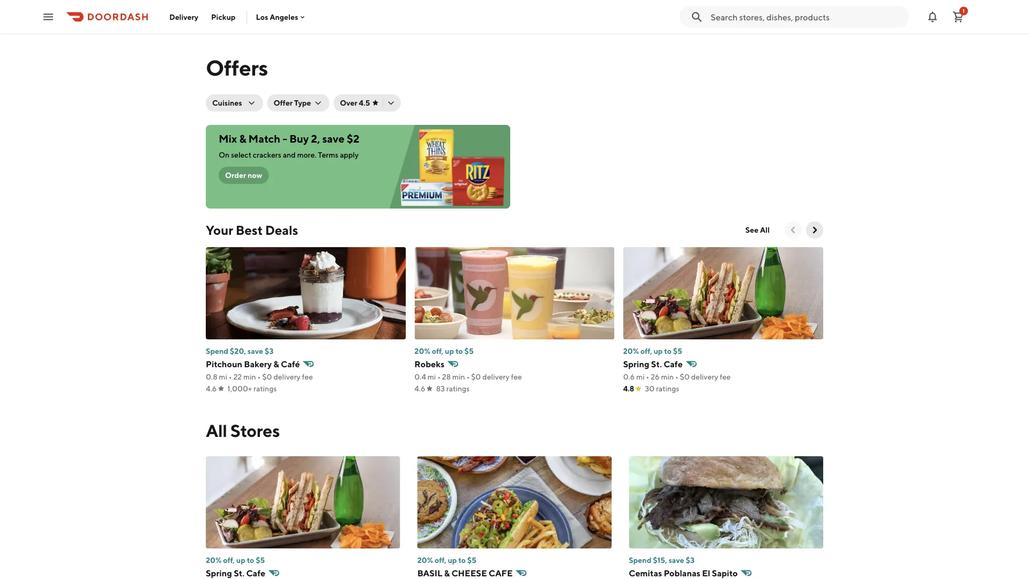 Task type: locate. For each thing, give the bounding box(es) containing it.
0.4 mi • 28 min • $0 delivery fee
[[415, 373, 522, 381]]

save up poblanas
[[669, 556, 685, 565]]

1,000+
[[228, 384, 252, 393]]

delivery right 26
[[692, 373, 719, 381]]

0 horizontal spatial st.
[[234, 568, 245, 579]]

basil & cheese cafe
[[418, 568, 513, 579]]

22
[[234, 373, 242, 381]]

1,000+ ratings
[[228, 384, 277, 393]]

1 horizontal spatial 4.6
[[415, 384, 426, 393]]

1 horizontal spatial $3
[[686, 556, 695, 565]]

mi right 0.4
[[428, 373, 436, 381]]

-
[[283, 133, 287, 145]]

0 horizontal spatial fee
[[302, 373, 313, 381]]

28
[[442, 373, 451, 381]]

spend up cemitas
[[629, 556, 652, 565]]

min right 26
[[662, 373, 674, 381]]

$15,
[[653, 556, 668, 565]]

2 vertical spatial save
[[669, 556, 685, 565]]

0.6
[[624, 373, 635, 381]]

save up the 'terms'
[[323, 133, 345, 145]]

pitchoun
[[206, 359, 242, 369]]

& inside the mix & match - buy 2, save $2 on select crackers and more. terms apply
[[239, 133, 246, 145]]

1 horizontal spatial fee
[[511, 373, 522, 381]]

1 vertical spatial &
[[274, 359, 279, 369]]

$0
[[262, 373, 272, 381], [472, 373, 481, 381], [681, 373, 690, 381]]

delivery for spring st. cafe
[[692, 373, 719, 381]]

1 horizontal spatial save
[[323, 133, 345, 145]]

order now button
[[219, 167, 269, 184]]

1 horizontal spatial &
[[274, 359, 279, 369]]

2 $0 from the left
[[472, 373, 481, 381]]

1 horizontal spatial ratings
[[447, 384, 470, 393]]

2 horizontal spatial mi
[[637, 373, 645, 381]]

6 • from the left
[[676, 373, 679, 381]]

type
[[294, 98, 311, 107]]

all
[[761, 226, 770, 234], [206, 421, 227, 441]]

fee for spring st. cafe
[[720, 373, 731, 381]]

spend
[[206, 347, 229, 356], [629, 556, 652, 565]]

min up 1,000+ ratings
[[244, 373, 256, 381]]

0 vertical spatial &
[[239, 133, 246, 145]]

0.4
[[415, 373, 426, 381]]

& left café
[[274, 359, 279, 369]]

0 horizontal spatial cafe
[[247, 568, 266, 579]]

2 min from the left
[[453, 373, 465, 381]]

0 vertical spatial spend
[[206, 347, 229, 356]]

1 vertical spatial spring st. cafe
[[206, 568, 266, 579]]

2 4.6 from the left
[[415, 384, 426, 393]]

min for spring st. cafe
[[662, 373, 674, 381]]

1 horizontal spatial spring st. cafe
[[624, 359, 683, 369]]

fee for robeks
[[511, 373, 522, 381]]

offer type
[[274, 98, 311, 107]]

& right mix
[[239, 133, 246, 145]]

3 ratings from the left
[[657, 384, 680, 393]]

2 horizontal spatial save
[[669, 556, 685, 565]]

mi right 0.8
[[219, 373, 227, 381]]

save up the pitchoun bakery & café
[[248, 347, 263, 356]]

• up 30 ratings on the right bottom of page
[[676, 373, 679, 381]]

0 vertical spatial $3
[[265, 347, 274, 356]]

0 horizontal spatial spring
[[206, 568, 232, 579]]

4.6 down 0.4
[[415, 384, 426, 393]]

0 horizontal spatial min
[[244, 373, 256, 381]]

ratings down 0.6 mi • 26 min • $0 delivery fee
[[657, 384, 680, 393]]

mi
[[219, 373, 227, 381], [428, 373, 436, 381], [637, 373, 645, 381]]

$0 right 28
[[472, 373, 481, 381]]

see
[[746, 226, 759, 234]]

save
[[323, 133, 345, 145], [248, 347, 263, 356], [669, 556, 685, 565]]

3 fee from the left
[[720, 373, 731, 381]]

apply
[[340, 150, 359, 159]]

robeks
[[415, 359, 445, 369]]

2 horizontal spatial fee
[[720, 373, 731, 381]]

• left 26
[[647, 373, 650, 381]]

offers
[[206, 55, 268, 80]]

0 horizontal spatial save
[[248, 347, 263, 356]]

2 horizontal spatial delivery
[[692, 373, 719, 381]]

your best deals
[[206, 222, 298, 238]]

spend for pitchoun bakery & café
[[206, 347, 229, 356]]

0 horizontal spatial &
[[239, 133, 246, 145]]

0 vertical spatial spring
[[624, 359, 650, 369]]

83
[[436, 384, 445, 393]]

see all
[[746, 226, 770, 234]]

1 horizontal spatial delivery
[[483, 373, 510, 381]]

order now
[[225, 171, 262, 180]]

all right see
[[761, 226, 770, 234]]

delivery
[[274, 373, 301, 381], [483, 373, 510, 381], [692, 373, 719, 381]]

café
[[281, 359, 300, 369]]

st.
[[652, 359, 662, 369], [234, 568, 245, 579]]

4.6
[[206, 384, 217, 393], [415, 384, 426, 393]]

2 fee from the left
[[511, 373, 522, 381]]

spend up pitchoun
[[206, 347, 229, 356]]

cheese
[[452, 568, 487, 579]]

• down bakery
[[258, 373, 261, 381]]

spring
[[624, 359, 650, 369], [206, 568, 232, 579]]

• left 22 at the bottom left of the page
[[229, 373, 232, 381]]

30
[[645, 384, 655, 393]]

•
[[229, 373, 232, 381], [258, 373, 261, 381], [438, 373, 441, 381], [467, 373, 470, 381], [647, 373, 650, 381], [676, 373, 679, 381]]

4.6 down 0.8
[[206, 384, 217, 393]]

3 mi from the left
[[637, 373, 645, 381]]

4.5
[[359, 98, 370, 107]]

& right the basil
[[445, 568, 450, 579]]

1 fee from the left
[[302, 373, 313, 381]]

delivery down café
[[274, 373, 301, 381]]

1 horizontal spatial spend
[[629, 556, 652, 565]]

off,
[[432, 347, 444, 356], [641, 347, 653, 356], [223, 556, 235, 565], [435, 556, 447, 565]]

1 mi from the left
[[219, 373, 227, 381]]

$0 down bakery
[[262, 373, 272, 381]]

$3 up bakery
[[265, 347, 274, 356]]

cafe
[[664, 359, 683, 369], [247, 568, 266, 579]]

fee for pitchoun bakery & café
[[302, 373, 313, 381]]

1 min from the left
[[244, 373, 256, 381]]

$3
[[265, 347, 274, 356], [686, 556, 695, 565]]

2 delivery from the left
[[483, 373, 510, 381]]

up
[[445, 347, 454, 356], [654, 347, 663, 356], [236, 556, 246, 565], [448, 556, 457, 565]]

0 vertical spatial cafe
[[664, 359, 683, 369]]

los angeles button
[[256, 12, 307, 21]]

$0 right 26
[[681, 373, 690, 381]]

26
[[651, 373, 660, 381]]

&
[[239, 133, 246, 145], [274, 359, 279, 369], [445, 568, 450, 579]]

2 horizontal spatial &
[[445, 568, 450, 579]]

3 min from the left
[[662, 373, 674, 381]]

2 ratings from the left
[[447, 384, 470, 393]]

1
[[963, 8, 966, 14]]

$5
[[465, 347, 474, 356], [674, 347, 683, 356], [256, 556, 265, 565], [468, 556, 477, 565]]

1 ratings from the left
[[254, 384, 277, 393]]

0.6 mi • 26 min • $0 delivery fee
[[624, 373, 731, 381]]

ratings
[[254, 384, 277, 393], [447, 384, 470, 393], [657, 384, 680, 393]]

20% off, up to $5
[[415, 347, 474, 356], [624, 347, 683, 356], [206, 556, 265, 565], [418, 556, 477, 565]]

ratings for pitchoun bakery & café
[[254, 384, 277, 393]]

3 $0 from the left
[[681, 373, 690, 381]]

0 horizontal spatial $3
[[265, 347, 274, 356]]

3 delivery from the left
[[692, 373, 719, 381]]

0 horizontal spatial mi
[[219, 373, 227, 381]]

1 horizontal spatial $0
[[472, 373, 481, 381]]

ratings down 0.8 mi • 22 min • $0 delivery fee
[[254, 384, 277, 393]]

0 vertical spatial save
[[323, 133, 345, 145]]

1 horizontal spatial all
[[761, 226, 770, 234]]

0 horizontal spatial ratings
[[254, 384, 277, 393]]

to
[[456, 347, 463, 356], [665, 347, 672, 356], [247, 556, 254, 565], [459, 556, 466, 565]]

spend $20, save $3
[[206, 347, 274, 356]]

basil
[[418, 568, 443, 579]]

offer
[[274, 98, 293, 107]]

1 vertical spatial spring
[[206, 568, 232, 579]]

all left stores on the bottom left
[[206, 421, 227, 441]]

1 4.6 from the left
[[206, 384, 217, 393]]

spend for cemitas poblanas el sapito
[[629, 556, 652, 565]]

2 horizontal spatial ratings
[[657, 384, 680, 393]]

los angeles
[[256, 12, 298, 21]]

0 horizontal spatial spend
[[206, 347, 229, 356]]

el
[[703, 568, 711, 579]]

83 ratings
[[436, 384, 470, 393]]

$2
[[347, 133, 360, 145]]

min right 28
[[453, 373, 465, 381]]

1 horizontal spatial cafe
[[664, 359, 683, 369]]

1 $0 from the left
[[262, 373, 272, 381]]

0 horizontal spatial 4.6
[[206, 384, 217, 393]]

delivery for robeks
[[483, 373, 510, 381]]

buy
[[290, 133, 309, 145]]

• left 28
[[438, 373, 441, 381]]

1 vertical spatial $3
[[686, 556, 695, 565]]

save inside the mix & match - buy 2, save $2 on select crackers and more. terms apply
[[323, 133, 345, 145]]

• up 83 ratings
[[467, 373, 470, 381]]

poblanas
[[664, 568, 701, 579]]

2 horizontal spatial min
[[662, 373, 674, 381]]

order
[[225, 171, 246, 180]]

1 horizontal spatial min
[[453, 373, 465, 381]]

$0 for robeks
[[472, 373, 481, 381]]

4 • from the left
[[467, 373, 470, 381]]

1 vertical spatial save
[[248, 347, 263, 356]]

1 vertical spatial all
[[206, 421, 227, 441]]

1 delivery from the left
[[274, 373, 301, 381]]

0 horizontal spatial all
[[206, 421, 227, 441]]

1 vertical spatial spend
[[629, 556, 652, 565]]

2 horizontal spatial $0
[[681, 373, 690, 381]]

deals
[[265, 222, 298, 238]]

2 mi from the left
[[428, 373, 436, 381]]

$0 for pitchoun bakery & café
[[262, 373, 272, 381]]

0 vertical spatial st.
[[652, 359, 662, 369]]

pitchoun bakery & café
[[206, 359, 300, 369]]

over 4.5 button
[[334, 94, 401, 112]]

0 horizontal spatial spring st. cafe
[[206, 568, 266, 579]]

1 horizontal spatial mi
[[428, 373, 436, 381]]

mi right 0.6
[[637, 373, 645, 381]]

1 vertical spatial cafe
[[247, 568, 266, 579]]

$3 up cemitas poblanas el sapito
[[686, 556, 695, 565]]

0 horizontal spatial delivery
[[274, 373, 301, 381]]

0 horizontal spatial $0
[[262, 373, 272, 381]]

delivery right 28
[[483, 373, 510, 381]]

2 vertical spatial &
[[445, 568, 450, 579]]

ratings down the 0.4 mi • 28 min • $0 delivery fee
[[447, 384, 470, 393]]



Task type: describe. For each thing, give the bounding box(es) containing it.
min for pitchoun bakery & café
[[244, 373, 256, 381]]

0.8 mi • 22 min • $0 delivery fee
[[206, 373, 313, 381]]

$20,
[[230, 347, 246, 356]]

$3 for bakery
[[265, 347, 274, 356]]

2,
[[311, 133, 320, 145]]

4.8
[[624, 384, 635, 393]]

crackers
[[253, 150, 282, 159]]

over
[[340, 98, 358, 107]]

spend $15, save $3
[[629, 556, 695, 565]]

pickup
[[211, 12, 236, 21]]

cemitas
[[629, 568, 663, 579]]

0.8
[[206, 373, 218, 381]]

los
[[256, 12, 268, 21]]

all stores
[[206, 421, 280, 441]]

mi for robeks
[[428, 373, 436, 381]]

and
[[283, 150, 296, 159]]

more.
[[297, 150, 317, 159]]

notification bell image
[[927, 10, 940, 23]]

mix & match - buy 2, save $2 on select crackers and more. terms apply
[[219, 133, 360, 159]]

best
[[236, 222, 263, 238]]

bakery
[[244, 359, 272, 369]]

1 horizontal spatial spring
[[624, 359, 650, 369]]

4.6 for pitchoun bakery & café
[[206, 384, 217, 393]]

previous button of carousel image
[[789, 225, 799, 235]]

stores
[[231, 421, 280, 441]]

select
[[231, 150, 252, 159]]

5 • from the left
[[647, 373, 650, 381]]

$3 for poblanas
[[686, 556, 695, 565]]

save for cemitas poblanas el sapito
[[669, 556, 685, 565]]

angeles
[[270, 12, 298, 21]]

& for mix
[[239, 133, 246, 145]]

0 vertical spatial spring st. cafe
[[624, 359, 683, 369]]

cafe
[[489, 568, 513, 579]]

mix
[[219, 133, 237, 145]]

0 vertical spatial all
[[761, 226, 770, 234]]

mi for pitchoun bakery & café
[[219, 373, 227, 381]]

$0 for spring st. cafe
[[681, 373, 690, 381]]

terms
[[318, 150, 339, 159]]

delivery for pitchoun bakery & café
[[274, 373, 301, 381]]

your best deals link
[[206, 222, 298, 239]]

30 ratings
[[645, 384, 680, 393]]

3 • from the left
[[438, 373, 441, 381]]

Store search: begin typing to search for stores available on DoorDash text field
[[711, 11, 903, 23]]

4.6 for robeks
[[415, 384, 426, 393]]

over 4.5
[[340, 98, 370, 107]]

cuisines
[[212, 98, 242, 107]]

your
[[206, 222, 233, 238]]

1 horizontal spatial st.
[[652, 359, 662, 369]]

min for robeks
[[453, 373, 465, 381]]

ratings for spring st. cafe
[[657, 384, 680, 393]]

1 items, open order cart image
[[953, 10, 966, 23]]

match
[[249, 133, 281, 145]]

ratings for robeks
[[447, 384, 470, 393]]

cuisines button
[[206, 94, 263, 112]]

delivery button
[[163, 8, 205, 25]]

offer type button
[[267, 94, 330, 112]]

next button of carousel image
[[810, 225, 821, 235]]

1 vertical spatial st.
[[234, 568, 245, 579]]

sapito
[[713, 568, 738, 579]]

& for basil
[[445, 568, 450, 579]]

1 • from the left
[[229, 373, 232, 381]]

open menu image
[[42, 10, 55, 23]]

cemitas poblanas el sapito
[[629, 568, 738, 579]]

delivery
[[170, 12, 199, 21]]

save for pitchoun bakery & café
[[248, 347, 263, 356]]

pickup button
[[205, 8, 242, 25]]

2 • from the left
[[258, 373, 261, 381]]

on
[[219, 150, 230, 159]]

1 button
[[948, 6, 970, 28]]

mi for spring st. cafe
[[637, 373, 645, 381]]

see all link
[[740, 222, 777, 239]]

now
[[248, 171, 262, 180]]



Task type: vqa. For each thing, say whether or not it's contained in the screenshot.


